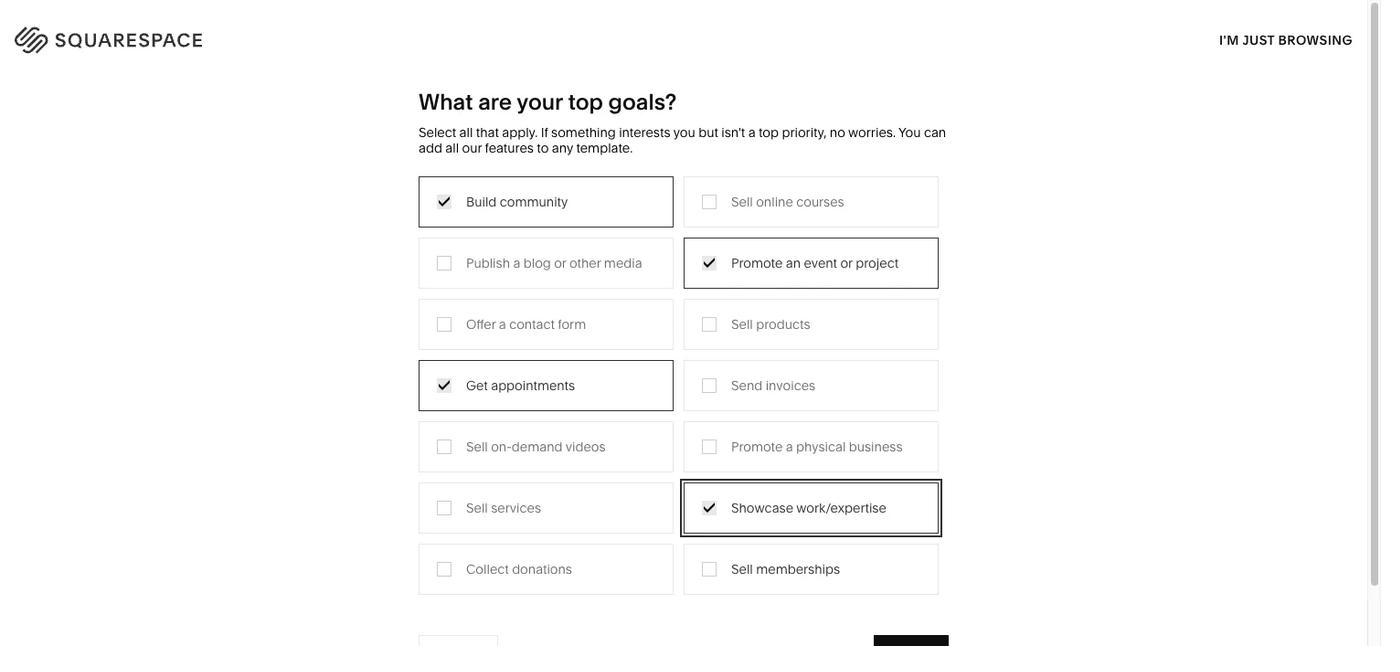 Task type: vqa. For each thing, say whether or not it's contained in the screenshot.
Try
no



Task type: describe. For each thing, give the bounding box(es) containing it.
i'm
[[1220, 32, 1240, 48]]

professional
[[454, 281, 527, 298]]

on-
[[491, 439, 512, 455]]

travel link
[[647, 254, 700, 270]]

sell for sell memberships
[[732, 561, 753, 578]]

other
[[570, 255, 601, 271]]

features
[[485, 140, 534, 156]]

goals?
[[609, 89, 677, 115]]

project
[[856, 255, 899, 271]]

all left our
[[446, 140, 459, 156]]

blog
[[524, 255, 551, 271]]

our
[[462, 140, 482, 156]]

business
[[490, 309, 543, 325]]

invoices
[[766, 377, 816, 394]]

whether
[[859, 108, 918, 126]]

0 horizontal spatial an
[[786, 255, 801, 271]]

use
[[1019, 125, 1044, 144]]

i'm just browsing link
[[1220, 15, 1353, 65]]

get
[[466, 377, 488, 394]]

a left physical
[[786, 439, 793, 455]]

videos
[[566, 439, 606, 455]]

started.
[[1114, 143, 1168, 161]]

local
[[454, 309, 486, 325]]

1 horizontal spatial you
[[922, 108, 947, 126]]

what
[[419, 89, 473, 115]]

sell on-demand videos
[[466, 439, 606, 455]]

template
[[275, 99, 472, 155]]

sell for sell products
[[732, 316, 753, 332]]

apply.
[[502, 124, 538, 141]]

showcase
[[732, 500, 794, 516]]

a right the "offer"
[[499, 316, 506, 332]]

all left that
[[460, 124, 473, 141]]

get
[[1088, 143, 1111, 161]]

any inside make any template yours with ease.
[[187, 99, 264, 155]]

profits
[[569, 336, 607, 353]]

need
[[950, 108, 986, 126]]

log
[[1302, 28, 1329, 45]]

priority,
[[782, 124, 827, 141]]

showcase work/expertise
[[732, 500, 887, 516]]

just
[[1243, 32, 1275, 48]]

store,
[[1192, 108, 1232, 126]]

events
[[647, 336, 687, 353]]

if
[[541, 124, 548, 141]]

or inside whether you need a portfolio website, an online store, or a personal blog, you can use squarespace's customizable and responsive website templates to get started.
[[1235, 108, 1250, 126]]

a right store,
[[1253, 108, 1261, 126]]

website
[[939, 143, 994, 161]]

& right estate
[[717, 391, 725, 408]]

a left blog
[[513, 255, 521, 271]]

with
[[187, 145, 279, 202]]

isn't
[[722, 124, 746, 141]]

customizable
[[1153, 125, 1247, 144]]

& for decor
[[880, 254, 888, 270]]

media
[[604, 255, 643, 271]]

sell for sell on-demand videos
[[466, 439, 488, 455]]

whether you need a portfolio website, an online store, or a personal blog, you can use squarespace's customizable and responsive website templates to get started.
[[859, 108, 1276, 161]]

form
[[558, 316, 586, 332]]

but
[[699, 124, 719, 141]]

promote for promote an event or project
[[732, 255, 783, 271]]

non-
[[539, 336, 569, 353]]

what are your top goals? select all that apply. if something interests you but isn't a top priority, no worries. you can add all our features to any template.
[[419, 89, 947, 156]]

collect donations
[[466, 561, 572, 578]]

properties
[[728, 391, 790, 408]]

sell for sell online courses
[[732, 193, 753, 210]]

weddings
[[647, 364, 708, 380]]

professional services link
[[454, 281, 600, 298]]

i'm just browsing
[[1220, 32, 1353, 48]]

sell memberships
[[732, 561, 840, 578]]

sell for sell services
[[466, 500, 488, 516]]

a inside what are your top goals? select all that apply. if something interests you but isn't a top priority, no worries. you can add all our features to any template.
[[749, 124, 756, 141]]

estate
[[676, 391, 714, 408]]

community & non-profits link
[[454, 336, 625, 353]]

or for publish a blog or other media
[[554, 255, 567, 271]]

nature & animals
[[840, 281, 943, 298]]

or for promote an event or project
[[841, 255, 853, 271]]

worries.
[[849, 124, 896, 141]]

squarespace logo link
[[37, 23, 298, 50]]

demand
[[512, 439, 563, 455]]

a right need
[[989, 108, 998, 126]]

offer a contact form
[[466, 316, 586, 332]]

to inside whether you need a portfolio website, an online store, or a personal blog, you can use squarespace's customizable and responsive website templates to get started.
[[1070, 143, 1084, 161]]

local business link
[[454, 309, 562, 325]]

promote an event or project
[[732, 255, 899, 271]]

sell services
[[466, 500, 541, 516]]

collect
[[466, 561, 509, 578]]

you
[[899, 124, 921, 141]]

degraw element
[[56, 625, 433, 647]]



Task type: locate. For each thing, give the bounding box(es) containing it.
or
[[1235, 108, 1250, 126], [554, 255, 567, 271], [841, 255, 853, 271]]

0 horizontal spatial any
[[187, 99, 264, 155]]

responsive
[[859, 143, 936, 161]]

promote down properties
[[732, 439, 783, 455]]

to right features
[[537, 140, 549, 156]]

1 promote from the top
[[732, 255, 783, 271]]

podcasts
[[699, 309, 755, 325]]

&
[[880, 254, 888, 270], [884, 281, 892, 298], [688, 309, 696, 325], [527, 336, 536, 353], [717, 391, 725, 408]]

can inside whether you need a portfolio website, an online store, or a personal blog, you can use squarespace's customizable and responsive website templates to get started.
[[991, 125, 1016, 144]]

something
[[551, 124, 616, 141]]

online up started.
[[1146, 108, 1189, 126]]

can left use
[[991, 125, 1016, 144]]

products
[[756, 316, 811, 332]]

1 vertical spatial online
[[756, 193, 794, 210]]

animals
[[895, 281, 943, 298]]

in
[[1332, 28, 1345, 45]]

weddings link
[[647, 364, 727, 380]]

online inside whether you need a portfolio website, an online store, or a personal blog, you can use squarespace's customizable and responsive website templates to get started.
[[1146, 108, 1189, 126]]

local business
[[454, 309, 543, 325]]

you right you
[[922, 108, 947, 126]]

0 vertical spatial top
[[568, 89, 604, 115]]

online
[[1146, 108, 1189, 126], [756, 193, 794, 210]]

that
[[476, 124, 499, 141]]

0 vertical spatial online
[[1146, 108, 1189, 126]]

yours
[[55, 145, 177, 202]]

select
[[419, 124, 456, 141]]

2 promote from the top
[[732, 439, 783, 455]]

& for non-
[[527, 336, 536, 353]]

1 horizontal spatial an
[[1126, 108, 1143, 126]]

work/expertise
[[797, 500, 887, 516]]

personal
[[859, 125, 920, 144]]

1 horizontal spatial top
[[759, 124, 779, 141]]

all
[[460, 124, 473, 141], [446, 140, 459, 156]]

promote for promote a physical business
[[732, 439, 783, 455]]

can right you
[[924, 124, 947, 141]]

1 horizontal spatial or
[[841, 255, 853, 271]]

an inside whether you need a portfolio website, an online store, or a personal blog, you can use squarespace's customizable and responsive website templates to get started.
[[1126, 108, 1143, 126]]

0 horizontal spatial to
[[537, 140, 549, 156]]

home
[[840, 254, 877, 270]]

you
[[922, 108, 947, 126], [674, 124, 696, 141], [962, 125, 987, 144]]

media & podcasts
[[647, 309, 755, 325]]

or right event
[[841, 255, 853, 271]]

home & decor
[[840, 254, 928, 270]]

degraw image
[[56, 625, 433, 647]]

1 vertical spatial promote
[[732, 439, 783, 455]]

an left event
[[786, 255, 801, 271]]

fashion link
[[454, 254, 519, 270]]

promote a physical business
[[732, 439, 903, 455]]

restaurants
[[647, 281, 718, 298]]

& down "contact"
[[527, 336, 536, 353]]

browsing
[[1279, 32, 1353, 48]]

entertainment link
[[454, 391, 557, 408]]

community
[[500, 193, 568, 210]]

physical
[[797, 439, 846, 455]]

get appointments
[[466, 377, 575, 394]]

1 horizontal spatial online
[[1146, 108, 1189, 126]]

you right the blog,
[[962, 125, 987, 144]]

1 horizontal spatial to
[[1070, 143, 1084, 161]]

lusaka image
[[495, 625, 873, 647]]

interests
[[619, 124, 671, 141]]

to inside what are your top goals? select all that apply. if something interests you but isn't a top priority, no worries. you can add all our features to any template.
[[537, 140, 549, 156]]

can
[[924, 124, 947, 141], [991, 125, 1016, 144]]

& right media
[[688, 309, 696, 325]]

events link
[[647, 336, 705, 353]]

your
[[517, 89, 563, 115]]

community & non-profits
[[454, 336, 607, 353]]

1 vertical spatial an
[[786, 255, 801, 271]]

& right home
[[880, 254, 888, 270]]

pazari image
[[935, 625, 1312, 647]]

2 horizontal spatial you
[[962, 125, 987, 144]]

or right blog
[[554, 255, 567, 271]]

0 horizontal spatial can
[[924, 124, 947, 141]]

publish a blog or other media
[[466, 255, 643, 271]]

media
[[647, 309, 685, 325]]

& for animals
[[884, 281, 892, 298]]

& right nature
[[884, 281, 892, 298]]

log             in link
[[1302, 28, 1345, 45]]

donations
[[512, 561, 572, 578]]

sell left products
[[732, 316, 753, 332]]

event
[[804, 255, 838, 271]]

0 horizontal spatial you
[[674, 124, 696, 141]]

appointments
[[491, 377, 575, 394]]

lusaka element
[[495, 625, 873, 647]]

make any template yours with ease.
[[55, 99, 482, 202]]

pazari element
[[935, 625, 1312, 647]]

can inside what are your top goals? select all that apply. if something interests you but isn't a top priority, no worries. you can add all our features to any template.
[[924, 124, 947, 141]]

you left the but
[[674, 124, 696, 141]]

0 horizontal spatial top
[[568, 89, 604, 115]]

to left get
[[1070, 143, 1084, 161]]

0 horizontal spatial online
[[756, 193, 794, 210]]

real
[[647, 391, 673, 408]]

promote up podcasts
[[732, 255, 783, 271]]

top up something
[[568, 89, 604, 115]]

sell
[[732, 193, 753, 210], [732, 316, 753, 332], [466, 439, 488, 455], [466, 500, 488, 516], [732, 561, 753, 578]]

sell online courses
[[732, 193, 845, 210]]

a
[[989, 108, 998, 126], [1253, 108, 1261, 126], [749, 124, 756, 141], [513, 255, 521, 271], [499, 316, 506, 332], [786, 439, 793, 455]]

sell left on-
[[466, 439, 488, 455]]

& for podcasts
[[688, 309, 696, 325]]

fashion
[[454, 254, 501, 270]]

blog,
[[924, 125, 959, 144]]

template.
[[576, 140, 633, 156]]

you inside what are your top goals? select all that apply. if something interests you but isn't a top priority, no worries. you can add all our features to any template.
[[674, 124, 696, 141]]

add
[[419, 140, 442, 156]]

home & decor link
[[840, 254, 947, 270]]

media & podcasts link
[[647, 309, 773, 325]]

log             in
[[1302, 28, 1345, 45]]

professional services
[[454, 281, 582, 298]]

0 horizontal spatial or
[[554, 255, 567, 271]]

nature & animals link
[[840, 281, 962, 298]]

website,
[[1064, 108, 1122, 126]]

sell left services
[[466, 500, 488, 516]]

are
[[478, 89, 512, 115]]

online left courses
[[756, 193, 794, 210]]

services
[[491, 500, 541, 516]]

promote
[[732, 255, 783, 271], [732, 439, 783, 455]]

services
[[531, 281, 582, 298]]

real estate & properties link
[[647, 391, 808, 408]]

1 horizontal spatial can
[[991, 125, 1016, 144]]

0 vertical spatial an
[[1126, 108, 1143, 126]]

1 vertical spatial top
[[759, 124, 779, 141]]

send
[[732, 377, 763, 394]]

1 horizontal spatial any
[[552, 140, 573, 156]]

contact
[[509, 316, 555, 332]]

any inside what are your top goals? select all that apply. if something interests you but isn't a top priority, no worries. you can add all our features to any template.
[[552, 140, 573, 156]]

community
[[454, 336, 524, 353]]

make
[[55, 99, 176, 155]]

or left and
[[1235, 108, 1250, 126]]

templates
[[997, 143, 1067, 161]]

0 vertical spatial promote
[[732, 255, 783, 271]]

and
[[1250, 125, 1276, 144]]

no
[[830, 124, 846, 141]]

any
[[187, 99, 264, 155], [552, 140, 573, 156]]

courses
[[797, 193, 845, 210]]

squarespace logo image
[[37, 23, 224, 50]]

an up started.
[[1126, 108, 1143, 126]]

2 horizontal spatial or
[[1235, 108, 1250, 126]]

sell down isn't
[[732, 193, 753, 210]]

travel
[[647, 254, 682, 270]]

a right isn't
[[749, 124, 756, 141]]

real estate & properties
[[647, 391, 790, 408]]

sell products
[[732, 316, 811, 332]]

top right isn't
[[759, 124, 779, 141]]

sell left memberships
[[732, 561, 753, 578]]



